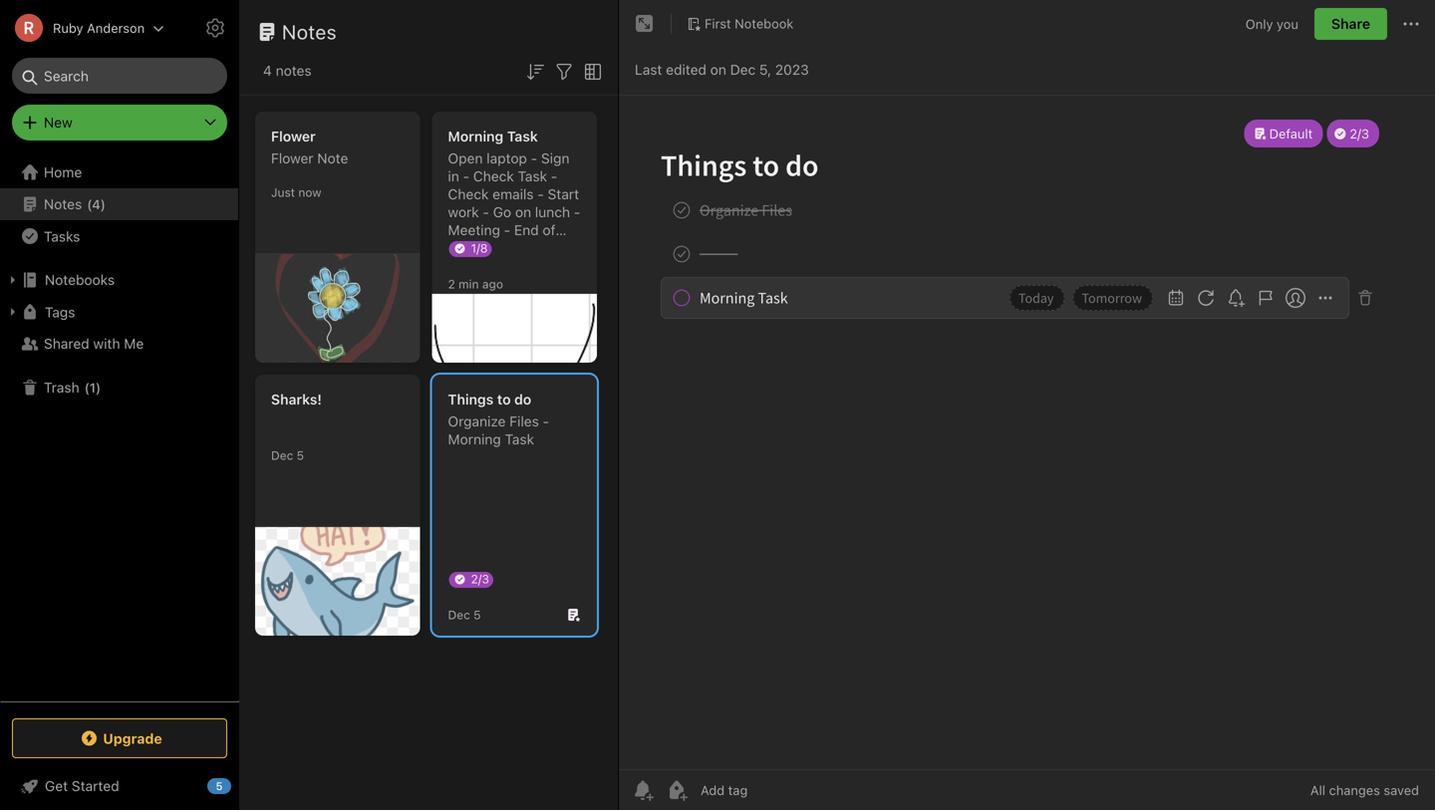 Task type: locate. For each thing, give the bounding box(es) containing it.
None search field
[[26, 58, 213, 94]]

- left go on the left of the page
[[483, 204, 489, 220]]

dec inside note window element
[[730, 61, 756, 78]]

task up emails
[[518, 168, 547, 184]]

morning inside "morning task open laptop - sign in - check task - check emails - start work - go on lunch - meeting - end of day"
[[448, 128, 504, 145]]

started
[[72, 778, 119, 794]]

morning up open
[[448, 128, 504, 145]]

-
[[531, 150, 537, 166], [463, 168, 470, 184], [551, 168, 558, 184], [538, 186, 544, 202], [483, 204, 489, 220], [574, 204, 580, 220], [504, 222, 511, 238], [543, 413, 549, 430]]

) right trash
[[96, 380, 101, 395]]

0 vertical spatial task
[[507, 128, 538, 145]]

0 vertical spatial morning
[[448, 128, 504, 145]]

1 vertical spatial )
[[96, 380, 101, 395]]

0 horizontal spatial dec
[[271, 449, 293, 463]]

Note Editor text field
[[619, 96, 1435, 770]]

5
[[297, 449, 304, 463], [474, 608, 481, 622], [216, 780, 223, 793]]

notebook
[[735, 16, 794, 31]]

home link
[[0, 156, 239, 188]]

1 vertical spatial morning
[[448, 431, 501, 448]]

on right "edited"
[[710, 61, 727, 78]]

2 vertical spatial task
[[505, 431, 534, 448]]

task
[[507, 128, 538, 145], [518, 168, 547, 184], [505, 431, 534, 448]]

Add filters field
[[552, 58, 576, 84]]

- right "files"
[[543, 413, 549, 430]]

emails
[[493, 186, 534, 202]]

0 vertical spatial dec 5
[[271, 449, 304, 463]]

thumbnail image
[[255, 254, 420, 363], [432, 294, 597, 363], [255, 527, 420, 636]]

2 vertical spatial 5
[[216, 780, 223, 793]]

end
[[514, 222, 539, 238]]

just now
[[271, 185, 322, 199]]

trash
[[44, 379, 79, 396]]

0 vertical spatial on
[[710, 61, 727, 78]]

tree
[[0, 156, 239, 701]]

home
[[44, 164, 82, 180]]

work
[[448, 204, 479, 220]]

Search text field
[[26, 58, 213, 94]]

0 horizontal spatial dec 5
[[271, 449, 304, 463]]

0 horizontal spatial 5
[[216, 780, 223, 793]]

1 vertical spatial dec 5
[[448, 608, 481, 622]]

ruby anderson
[[53, 20, 145, 35]]

0 horizontal spatial on
[[515, 204, 531, 220]]

2 morning from the top
[[448, 431, 501, 448]]

morning
[[448, 128, 504, 145], [448, 431, 501, 448]]

0 vertical spatial notes
[[282, 20, 337, 43]]

1 vertical spatial 4
[[92, 197, 101, 212]]

View options field
[[576, 58, 605, 84]]

1 horizontal spatial on
[[710, 61, 727, 78]]

tags button
[[0, 296, 238, 328]]

notebooks link
[[0, 264, 238, 296]]

shared
[[44, 335, 89, 352]]

0 vertical spatial (
[[87, 197, 92, 212]]

2 horizontal spatial dec
[[730, 61, 756, 78]]

flower flower note
[[271, 128, 348, 166]]

start
[[548, 186, 579, 202]]

dec
[[730, 61, 756, 78], [271, 449, 293, 463], [448, 608, 470, 622]]

do
[[514, 391, 532, 408]]

me
[[124, 335, 144, 352]]

first
[[705, 16, 731, 31]]

0 vertical spatial dec
[[730, 61, 756, 78]]

morning task open laptop - sign in - check task - check emails - start work - go on lunch - meeting - end of day
[[448, 128, 580, 256]]

notebooks
[[45, 272, 115, 288]]

1 vertical spatial notes
[[44, 196, 82, 212]]

1 vertical spatial (
[[84, 380, 90, 395]]

on up end
[[515, 204, 531, 220]]

shared with me link
[[0, 328, 238, 360]]

1 vertical spatial on
[[515, 204, 531, 220]]

expand notebooks image
[[5, 272, 21, 288]]

0 vertical spatial 5
[[297, 449, 304, 463]]

check up work
[[448, 186, 489, 202]]

morning inside things to do organize files - morning task
[[448, 431, 501, 448]]

new
[[44, 114, 73, 131]]

edited
[[666, 61, 707, 78]]

5 inside 'help and learning task checklist' 'field'
[[216, 780, 223, 793]]

5 down 2/3 at the bottom of page
[[474, 608, 481, 622]]

dec 5
[[271, 449, 304, 463], [448, 608, 481, 622]]

on
[[710, 61, 727, 78], [515, 204, 531, 220]]

sign
[[541, 150, 570, 166]]

task down "files"
[[505, 431, 534, 448]]

thumbnail image for morning task open laptop - sign in - check task - check emails - start work - go on lunch - meeting - end of day
[[255, 254, 420, 363]]

0 vertical spatial check
[[473, 168, 514, 184]]

( right trash
[[84, 380, 90, 395]]

0 horizontal spatial 4
[[92, 197, 101, 212]]

check
[[473, 168, 514, 184], [448, 186, 489, 202]]

5 down sharks!
[[297, 449, 304, 463]]

notes for notes
[[282, 20, 337, 43]]

2 flower from the top
[[271, 150, 314, 166]]

- down go on the left of the page
[[504, 222, 511, 238]]

notes down the "home"
[[44, 196, 82, 212]]

flower
[[271, 128, 316, 145], [271, 150, 314, 166]]

check down laptop
[[473, 168, 514, 184]]

first notebook button
[[680, 10, 801, 38]]

1 morning from the top
[[448, 128, 504, 145]]

1 horizontal spatial dec
[[448, 608, 470, 622]]

notes for notes ( 4 )
[[44, 196, 82, 212]]

0 vertical spatial )
[[101, 197, 106, 212]]

)
[[101, 197, 106, 212], [96, 380, 101, 395]]

5 left click to collapse image
[[216, 780, 223, 793]]

all
[[1311, 783, 1326, 798]]

1 horizontal spatial 4
[[263, 62, 272, 79]]

1/8
[[471, 241, 488, 255]]

Sort options field
[[523, 58, 547, 84]]

in
[[448, 168, 459, 184]]

( inside the notes ( 4 )
[[87, 197, 92, 212]]

2 horizontal spatial 5
[[474, 608, 481, 622]]

notes inside 'tree'
[[44, 196, 82, 212]]

task inside things to do organize files - morning task
[[505, 431, 534, 448]]

ruby
[[53, 20, 83, 35]]

things
[[448, 391, 494, 408]]

dec 5 down 2/3 at the bottom of page
[[448, 608, 481, 622]]

(
[[87, 197, 92, 212], [84, 380, 90, 395]]

1 vertical spatial flower
[[271, 150, 314, 166]]

( inside trash ( 1 )
[[84, 380, 90, 395]]

2 vertical spatial dec
[[448, 608, 470, 622]]

) down home link
[[101, 197, 106, 212]]

notes
[[282, 20, 337, 43], [44, 196, 82, 212]]

Help and Learning task checklist field
[[0, 771, 239, 802]]

1 horizontal spatial notes
[[282, 20, 337, 43]]

notes up 'notes'
[[282, 20, 337, 43]]

( down home link
[[87, 197, 92, 212]]

you
[[1277, 16, 1299, 31]]

1 vertical spatial 5
[[474, 608, 481, 622]]

- down start
[[574, 204, 580, 220]]

meeting
[[448, 222, 500, 238]]

0 horizontal spatial notes
[[44, 196, 82, 212]]

note
[[317, 150, 348, 166]]

0 vertical spatial flower
[[271, 128, 316, 145]]

Account field
[[0, 8, 165, 48]]

- inside things to do organize files - morning task
[[543, 413, 549, 430]]

dec 5 down sharks!
[[271, 449, 304, 463]]

1 vertical spatial check
[[448, 186, 489, 202]]

notes ( 4 )
[[44, 196, 106, 212]]

1 vertical spatial dec
[[271, 449, 293, 463]]

) inside the notes ( 4 )
[[101, 197, 106, 212]]

task up laptop
[[507, 128, 538, 145]]

morning down the organize
[[448, 431, 501, 448]]

4 left 'notes'
[[263, 62, 272, 79]]

all changes saved
[[1311, 783, 1419, 798]]

expand tags image
[[5, 304, 21, 320]]

) inside trash ( 1 )
[[96, 380, 101, 395]]

on inside "morning task open laptop - sign in - check task - check emails - start work - go on lunch - meeting - end of day"
[[515, 204, 531, 220]]

4
[[263, 62, 272, 79], [92, 197, 101, 212]]

4 down home link
[[92, 197, 101, 212]]

last edited on dec 5, 2023
[[635, 61, 809, 78]]



Task type: vqa. For each thing, say whether or not it's contained in the screenshot.
Large
no



Task type: describe. For each thing, give the bounding box(es) containing it.
4 inside the notes ( 4 )
[[92, 197, 101, 212]]

more actions image
[[1400, 12, 1423, 36]]

tasks button
[[0, 220, 238, 252]]

share button
[[1315, 8, 1388, 40]]

sharks!
[[271, 391, 322, 408]]

ago
[[482, 277, 503, 291]]

2023
[[775, 61, 809, 78]]

1 vertical spatial task
[[518, 168, 547, 184]]

add tag image
[[665, 779, 689, 802]]

notes
[[276, 62, 312, 79]]

thumbnail image for things to do organize files - morning task
[[255, 527, 420, 636]]

tasks
[[44, 228, 80, 244]]

2
[[448, 277, 455, 291]]

trash ( 1 )
[[44, 379, 101, 396]]

first notebook
[[705, 16, 794, 31]]

add a reminder image
[[631, 779, 655, 802]]

( for notes
[[87, 197, 92, 212]]

tree containing home
[[0, 156, 239, 701]]

) for notes
[[101, 197, 106, 212]]

0 vertical spatial 4
[[263, 62, 272, 79]]

open
[[448, 150, 483, 166]]

settings image
[[203, 16, 227, 40]]

share
[[1332, 15, 1371, 32]]

upgrade button
[[12, 719, 227, 759]]

Add tag field
[[699, 782, 848, 799]]

5,
[[760, 61, 772, 78]]

min
[[459, 277, 479, 291]]

now
[[298, 185, 322, 199]]

1 flower from the top
[[271, 128, 316, 145]]

lunch
[[535, 204, 570, 220]]

new button
[[12, 105, 227, 141]]

just
[[271, 185, 295, 199]]

only you
[[1246, 16, 1299, 31]]

1 horizontal spatial 5
[[297, 449, 304, 463]]

with
[[93, 335, 120, 352]]

go
[[493, 204, 511, 220]]

anderson
[[87, 20, 145, 35]]

get
[[45, 778, 68, 794]]

of
[[543, 222, 556, 238]]

1 horizontal spatial dec 5
[[448, 608, 481, 622]]

add filters image
[[552, 60, 576, 84]]

1
[[90, 380, 96, 395]]

2/3
[[471, 572, 489, 586]]

only
[[1246, 16, 1273, 31]]

on inside note window element
[[710, 61, 727, 78]]

- down sign on the top
[[551, 168, 558, 184]]

- up lunch
[[538, 186, 544, 202]]

get started
[[45, 778, 119, 794]]

4 notes
[[263, 62, 312, 79]]

More actions field
[[1400, 8, 1423, 40]]

expand note image
[[633, 12, 657, 36]]

click to collapse image
[[232, 774, 247, 797]]

last
[[635, 61, 662, 78]]

tags
[[45, 304, 75, 320]]

day
[[448, 240, 471, 256]]

- right 'in'
[[463, 168, 470, 184]]

files
[[510, 413, 539, 430]]

- left sign on the top
[[531, 150, 537, 166]]

note window element
[[619, 0, 1435, 810]]

to
[[497, 391, 511, 408]]

laptop
[[487, 150, 527, 166]]

( for trash
[[84, 380, 90, 395]]

) for trash
[[96, 380, 101, 395]]

shared with me
[[44, 335, 144, 352]]

things to do organize files - morning task
[[448, 391, 549, 448]]

2 min ago
[[448, 277, 503, 291]]

upgrade
[[103, 730, 162, 747]]

organize
[[448, 413, 506, 430]]

saved
[[1384, 783, 1419, 798]]

changes
[[1329, 783, 1380, 798]]



